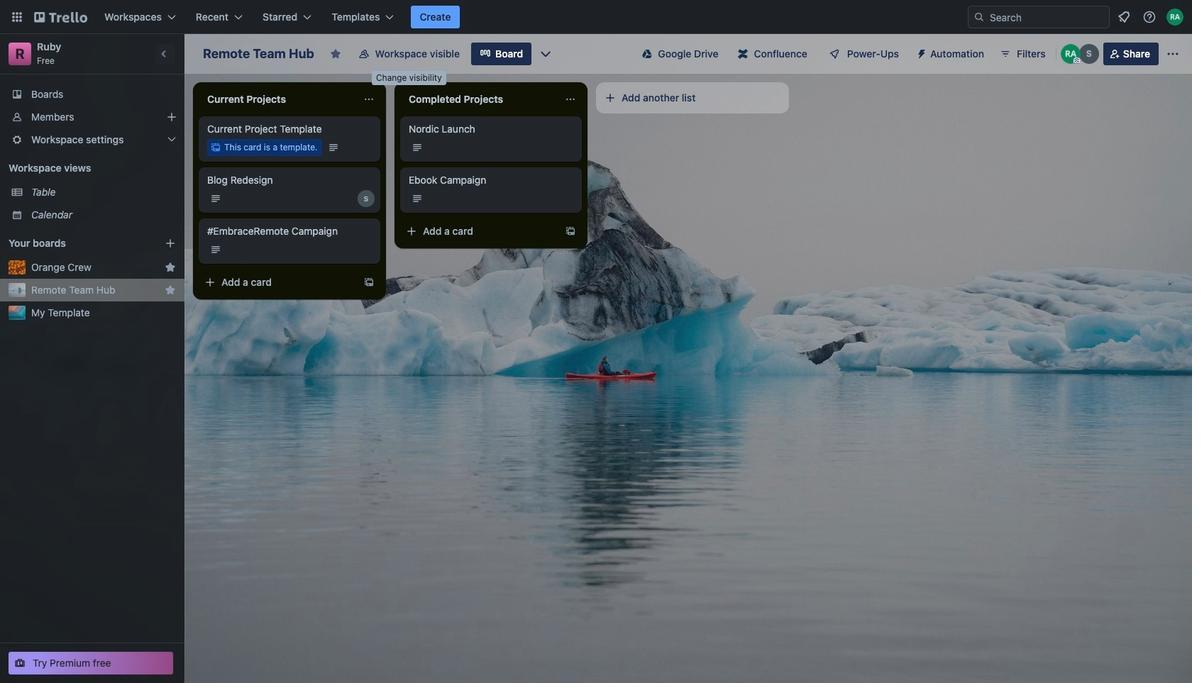 Task type: describe. For each thing, give the bounding box(es) containing it.
1 vertical spatial ruby anderson (rubyanderson7) image
[[1061, 44, 1081, 64]]

Board name text field
[[196, 43, 321, 65]]

0 horizontal spatial sunnyupside33 (sunnyupside33) image
[[358, 190, 375, 207]]

star or unstar board image
[[330, 48, 341, 60]]

search image
[[974, 11, 986, 23]]

ruby anderson (rubyanderson7) image inside primary element
[[1167, 9, 1184, 26]]

1 horizontal spatial sunnyupside33 (sunnyupside33) image
[[1080, 44, 1100, 64]]

add board image
[[165, 238, 176, 249]]

sm image
[[911, 43, 931, 62]]

show menu image
[[1167, 47, 1181, 61]]

confluence icon image
[[739, 49, 749, 59]]

0 notifications image
[[1116, 9, 1133, 26]]

workspace navigation collapse icon image
[[155, 44, 175, 64]]

your boards with 3 items element
[[9, 235, 143, 252]]

2 starred icon image from the top
[[165, 285, 176, 296]]

0 horizontal spatial create from template… image
[[364, 277, 375, 288]]

1 horizontal spatial create from template… image
[[565, 226, 577, 237]]



Task type: vqa. For each thing, say whether or not it's contained in the screenshot.
left VIRTUAL PET GAME
no



Task type: locate. For each thing, give the bounding box(es) containing it.
0 vertical spatial create from template… image
[[565, 226, 577, 237]]

primary element
[[0, 0, 1193, 34]]

open information menu image
[[1143, 10, 1157, 24]]

sunnyupside33 (sunnyupside33) image
[[1080, 44, 1100, 64], [358, 190, 375, 207]]

0 horizontal spatial ruby anderson (rubyanderson7) image
[[1061, 44, 1081, 64]]

0 vertical spatial sunnyupside33 (sunnyupside33) image
[[1080, 44, 1100, 64]]

create from template… image
[[565, 226, 577, 237], [364, 277, 375, 288]]

google drive icon image
[[643, 49, 653, 59]]

1 vertical spatial sunnyupside33 (sunnyupside33) image
[[358, 190, 375, 207]]

ruby anderson (rubyanderson7) image right open information menu icon
[[1167, 9, 1184, 26]]

back to home image
[[34, 6, 87, 28]]

1 vertical spatial starred icon image
[[165, 285, 176, 296]]

Search field
[[986, 7, 1110, 27]]

this member is an admin of this board. image
[[1074, 58, 1080, 64]]

0 vertical spatial ruby anderson (rubyanderson7) image
[[1167, 9, 1184, 26]]

starred icon image
[[165, 262, 176, 273], [165, 285, 176, 296]]

1 vertical spatial create from template… image
[[364, 277, 375, 288]]

ruby anderson (rubyanderson7) image
[[1167, 9, 1184, 26], [1061, 44, 1081, 64]]

1 starred icon image from the top
[[165, 262, 176, 273]]

ruby anderson (rubyanderson7) image down search field
[[1061, 44, 1081, 64]]

1 horizontal spatial ruby anderson (rubyanderson7) image
[[1167, 9, 1184, 26]]

customize views image
[[539, 47, 553, 61]]

tooltip
[[372, 71, 446, 85]]

0 vertical spatial starred icon image
[[165, 262, 176, 273]]

None text field
[[199, 88, 358, 111], [400, 88, 559, 111], [199, 88, 358, 111], [400, 88, 559, 111]]



